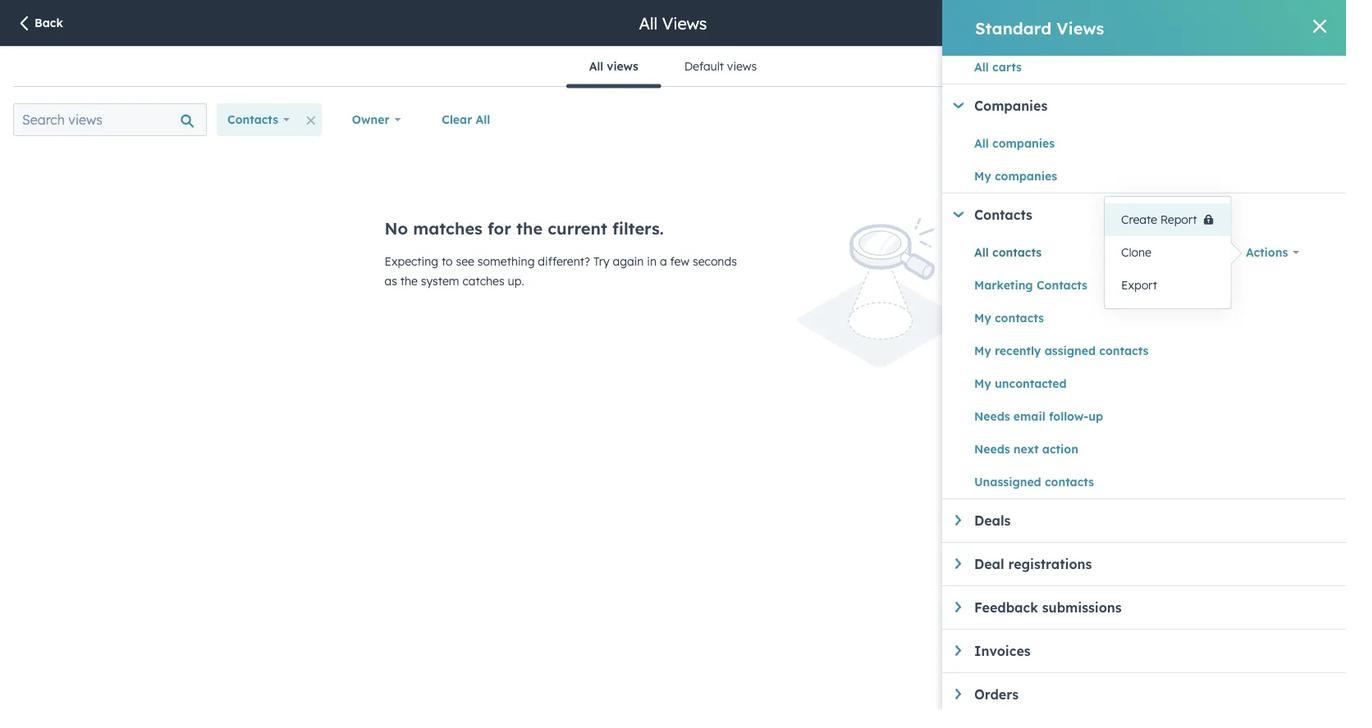 Task type: vqa. For each thing, say whether or not it's contained in the screenshot.
Stack's +
no



Task type: describe. For each thing, give the bounding box(es) containing it.
recently
[[995, 344, 1041, 358]]

report
[[1161, 213, 1197, 227]]

to
[[442, 254, 453, 269]]

matches
[[413, 218, 483, 239]]

for
[[488, 218, 511, 239]]

uncontacted
[[995, 377, 1067, 391]]

create report button
[[1105, 204, 1231, 236]]

all companies
[[974, 136, 1055, 151]]

orders button
[[956, 687, 1346, 703]]

contacts for all contacts
[[993, 245, 1042, 260]]

2 vertical spatial contacts
[[1037, 278, 1088, 293]]

actions
[[1246, 245, 1288, 260]]

owner
[[352, 112, 390, 127]]

export
[[1121, 278, 1157, 293]]

all companies link
[[974, 134, 1235, 154]]

system
[[421, 274, 459, 289]]

feedback
[[974, 600, 1038, 616]]

create report
[[1121, 213, 1197, 227]]

something
[[478, 254, 535, 269]]

registrations
[[1008, 557, 1092, 573]]

up
[[1089, 410, 1103, 424]]

marketing contacts link
[[974, 276, 1235, 296]]

needs next action
[[974, 442, 1079, 457]]

views for all views
[[607, 59, 638, 73]]

all for all views
[[639, 13, 658, 33]]

default
[[684, 59, 724, 73]]

all views button
[[566, 47, 661, 88]]

all for all contacts
[[974, 245, 989, 260]]

carts
[[993, 60, 1022, 74]]

needs for needs next action
[[974, 442, 1010, 457]]

in
[[647, 254, 657, 269]]

views for standard views
[[1057, 18, 1104, 38]]

catches
[[463, 274, 505, 289]]

a
[[660, 254, 667, 269]]

companies for all companies
[[993, 136, 1055, 151]]

companies for my companies
[[995, 169, 1057, 183]]

clear all
[[442, 112, 490, 127]]

back
[[34, 16, 63, 30]]

Search views search field
[[13, 103, 207, 136]]

filters.
[[612, 218, 664, 239]]

marketing contacts
[[974, 278, 1088, 293]]

back link
[[16, 15, 63, 33]]

next
[[1014, 442, 1039, 457]]

as
[[385, 274, 397, 289]]

caret image for invoices
[[956, 646, 961, 657]]

unassigned contacts
[[974, 475, 1094, 490]]

companies button
[[953, 98, 1346, 114]]

default views button
[[661, 47, 780, 86]]

all carts
[[974, 60, 1022, 74]]

caret image for deals
[[956, 516, 961, 526]]

all contacts
[[974, 245, 1042, 260]]

my uncontacted
[[974, 377, 1067, 391]]

all contacts link
[[974, 243, 1235, 263]]

deal registrations button
[[956, 557, 1346, 573]]

deal registrations
[[974, 557, 1092, 573]]

no matches for the current filters.
[[385, 218, 664, 239]]

deals button
[[956, 513, 1346, 529]]

expecting
[[385, 254, 438, 269]]

up.
[[508, 274, 524, 289]]

all for all carts
[[974, 60, 989, 74]]

caret image for contacts
[[953, 212, 964, 218]]

contacts inside my recently assigned contacts link
[[1099, 344, 1149, 358]]

owner button
[[341, 103, 412, 136]]

contacts for unassigned contacts
[[1045, 475, 1094, 490]]

actions button
[[1235, 236, 1310, 269]]



Task type: locate. For each thing, give the bounding box(es) containing it.
0 horizontal spatial the
[[400, 274, 418, 289]]

contacts down my contacts link
[[1099, 344, 1149, 358]]

contacts
[[227, 112, 278, 127], [974, 207, 1033, 223], [1037, 278, 1088, 293]]

1 vertical spatial contacts
[[974, 207, 1033, 223]]

all inside page section element
[[639, 13, 658, 33]]

1 vertical spatial companies
[[995, 169, 1057, 183]]

caret image for feedback submissions
[[956, 603, 961, 613]]

caret image inside 'deals' dropdown button
[[956, 516, 961, 526]]

the inside expecting to see something different? try again in a few seconds as the system catches up.
[[400, 274, 418, 289]]

marketing
[[974, 278, 1033, 293]]

clear all button
[[431, 103, 501, 136]]

needs for needs email follow-up
[[974, 410, 1010, 424]]

all for all views
[[589, 59, 603, 73]]

caret image left deal
[[956, 559, 961, 570]]

my companies
[[974, 169, 1057, 183]]

all
[[639, 13, 658, 33], [589, 59, 603, 73], [974, 60, 989, 74], [476, 112, 490, 127], [974, 136, 989, 151], [974, 245, 989, 260]]

my contacts
[[974, 311, 1044, 325]]

clone
[[1121, 245, 1152, 260]]

views for all views
[[662, 13, 707, 33]]

create
[[1121, 213, 1157, 227]]

3 my from the top
[[974, 344, 991, 358]]

caret image inside contacts dropdown button
[[953, 212, 964, 218]]

navigation
[[566, 47, 780, 88]]

feedback submissions
[[974, 600, 1122, 616]]

0 vertical spatial needs
[[974, 410, 1010, 424]]

contacts inside popup button
[[227, 112, 278, 127]]

views inside default views button
[[727, 59, 757, 73]]

1 caret image from the top
[[956, 559, 961, 570]]

action
[[1042, 442, 1079, 457]]

contacts up marketing
[[993, 245, 1042, 260]]

unassigned contacts link
[[974, 473, 1235, 493]]

0 horizontal spatial views
[[607, 59, 638, 73]]

needs email follow-up
[[974, 410, 1103, 424]]

1 horizontal spatial views
[[727, 59, 757, 73]]

all inside navigation
[[589, 59, 603, 73]]

contacts button
[[217, 103, 300, 136]]

0 horizontal spatial views
[[662, 13, 707, 33]]

different?
[[538, 254, 590, 269]]

my down all companies
[[974, 169, 991, 183]]

caret image for companies
[[953, 103, 964, 109]]

my recently assigned contacts
[[974, 344, 1149, 358]]

needs left next at right bottom
[[974, 442, 1010, 457]]

1 needs from the top
[[974, 410, 1010, 424]]

all views
[[589, 59, 638, 73]]

default views
[[684, 59, 757, 73]]

0 vertical spatial contacts
[[227, 112, 278, 127]]

companies up my companies
[[993, 136, 1055, 151]]

views inside page section element
[[662, 13, 707, 33]]

views
[[662, 13, 707, 33], [1057, 18, 1104, 38]]

seconds
[[693, 254, 737, 269]]

follow-
[[1049, 410, 1089, 424]]

the
[[516, 218, 543, 239], [400, 274, 418, 289]]

views up default
[[662, 13, 707, 33]]

2 caret image from the top
[[956, 646, 961, 657]]

submissions
[[1042, 600, 1122, 616]]

1 vertical spatial caret image
[[956, 646, 961, 657]]

views down page section element
[[607, 59, 638, 73]]

email
[[1014, 410, 1046, 424]]

views right default
[[727, 59, 757, 73]]

2 my from the top
[[974, 311, 991, 325]]

standard
[[975, 18, 1052, 38]]

expecting to see something different? try again in a few seconds as the system catches up.
[[385, 254, 737, 289]]

all for all companies
[[974, 136, 989, 151]]

my
[[974, 169, 991, 183], [974, 311, 991, 325], [974, 344, 991, 358], [974, 377, 991, 391]]

my uncontacted link
[[974, 374, 1235, 394]]

2 needs from the top
[[974, 442, 1010, 457]]

1 views from the left
[[607, 59, 638, 73]]

my left uncontacted
[[974, 377, 991, 391]]

current
[[548, 218, 607, 239]]

navigation containing all views
[[566, 47, 780, 88]]

contacts for my contacts
[[995, 311, 1044, 325]]

invoices button
[[956, 644, 1346, 660]]

clone button
[[1105, 236, 1231, 269]]

caret image inside companies dropdown button
[[953, 103, 964, 109]]

caret image inside deal registrations dropdown button
[[956, 559, 961, 570]]

the right as
[[400, 274, 418, 289]]

few
[[670, 254, 690, 269]]

1 horizontal spatial the
[[516, 218, 543, 239]]

views for default views
[[727, 59, 757, 73]]

0 vertical spatial caret image
[[956, 559, 961, 570]]

contacts button
[[953, 207, 1346, 223]]

companies
[[974, 98, 1048, 114]]

export button
[[1105, 269, 1231, 302]]

caret image inside "orders" dropdown button
[[956, 690, 961, 700]]

the right for
[[516, 218, 543, 239]]

all views
[[639, 13, 707, 33]]

1 vertical spatial the
[[400, 274, 418, 289]]

no
[[385, 218, 408, 239]]

1 horizontal spatial views
[[1057, 18, 1104, 38]]

my for my companies
[[974, 169, 991, 183]]

my for my recently assigned contacts
[[974, 344, 991, 358]]

caret image for orders
[[956, 690, 961, 700]]

deals
[[974, 513, 1011, 529]]

caret image inside invoices dropdown button
[[956, 646, 961, 657]]

3 caret image from the top
[[956, 690, 961, 700]]

try
[[593, 254, 610, 269]]

2 views from the left
[[727, 59, 757, 73]]

caret image inside the feedback submissions dropdown button
[[956, 603, 961, 613]]

invoices
[[974, 644, 1031, 660]]

caret image for deal registrations
[[956, 559, 961, 570]]

needs
[[974, 410, 1010, 424], [974, 442, 1010, 457]]

contacts down action
[[1045, 475, 1094, 490]]

0 vertical spatial companies
[[993, 136, 1055, 151]]

1 horizontal spatial contacts
[[974, 207, 1033, 223]]

companies down all companies
[[995, 169, 1057, 183]]

companies
[[993, 136, 1055, 151], [995, 169, 1057, 183]]

my contacts link
[[974, 309, 1235, 328]]

caret image left invoices
[[956, 646, 961, 657]]

1 vertical spatial needs
[[974, 442, 1010, 457]]

standard views
[[975, 18, 1104, 38]]

caret image left orders on the right of the page
[[956, 690, 961, 700]]

page section element
[[0, 0, 1346, 46]]

deal
[[974, 557, 1004, 573]]

clear
[[442, 112, 472, 127]]

1 my from the top
[[974, 169, 991, 183]]

2 horizontal spatial contacts
[[1037, 278, 1088, 293]]

feedback submissions button
[[956, 600, 1346, 616]]

0 horizontal spatial contacts
[[227, 112, 278, 127]]

needs left email
[[974, 410, 1010, 424]]

all carts link
[[974, 57, 1235, 77]]

2 vertical spatial caret image
[[956, 690, 961, 700]]

needs next action link
[[974, 440, 1235, 460]]

again
[[613, 254, 644, 269]]

caret image
[[956, 559, 961, 570], [956, 646, 961, 657], [956, 690, 961, 700]]

my for my uncontacted
[[974, 377, 991, 391]]

orders
[[974, 687, 1019, 703]]

my for my contacts
[[974, 311, 991, 325]]

contacts inside all contacts link
[[993, 245, 1042, 260]]

close image
[[1313, 20, 1327, 33]]

views
[[607, 59, 638, 73], [727, 59, 757, 73]]

my recently assigned contacts link
[[974, 341, 1235, 361]]

assigned
[[1045, 344, 1096, 358]]

unassigned
[[974, 475, 1041, 490]]

contacts up "recently" at the right of page
[[995, 311, 1044, 325]]

views inside all views button
[[607, 59, 638, 73]]

4 my from the top
[[974, 377, 991, 391]]

0 vertical spatial the
[[516, 218, 543, 239]]

see
[[456, 254, 474, 269]]

my companies link
[[974, 167, 1235, 186]]

contacts inside the unassigned contacts link
[[1045, 475, 1094, 490]]

views up all carts link
[[1057, 18, 1104, 38]]

contacts inside my contacts link
[[995, 311, 1044, 325]]

my down marketing
[[974, 311, 991, 325]]

my left "recently" at the right of page
[[974, 344, 991, 358]]

caret image
[[953, 103, 964, 109], [953, 212, 964, 218], [956, 516, 961, 526], [956, 603, 961, 613]]

needs email follow-up link
[[974, 407, 1235, 427]]

contacts
[[993, 245, 1042, 260], [995, 311, 1044, 325], [1099, 344, 1149, 358], [1045, 475, 1094, 490]]

needs inside needs next action link
[[974, 442, 1010, 457]]



